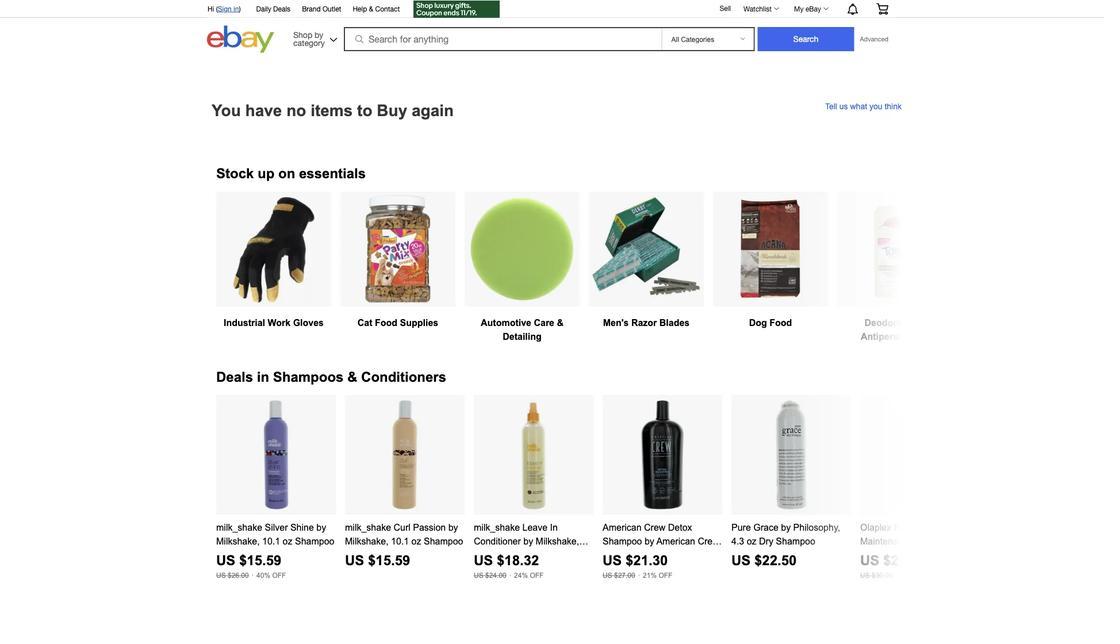 Task type: describe. For each thing, give the bounding box(es) containing it.
us left $24.00
[[474, 572, 483, 579]]

shop
[[293, 30, 312, 39]]

Deodorants & Antiperspirants text field
[[837, 192, 952, 342]]

us down 4.3
[[732, 553, 751, 568]]

my ebay
[[794, 5, 821, 13]]

Search for anything text field
[[346, 28, 659, 50]]

supplies
[[400, 317, 438, 328]]

$30.00
[[872, 572, 893, 579]]

$15.59 for us $15.59
[[368, 553, 410, 568]]

automotive
[[481, 317, 531, 328]]

get the coupon image
[[414, 1, 500, 18]]

conditioners
[[361, 370, 446, 385]]

you have no items to buy again
[[212, 101, 454, 119]]

category
[[293, 38, 325, 47]]

 image for cat food supplies
[[341, 192, 455, 306]]

0 horizontal spatial in
[[531, 550, 539, 560]]

$18.32
[[497, 553, 539, 568]]

0 vertical spatial in
[[550, 522, 558, 533]]

oz inside milk_shake silver shine by milkshake, 10.1 oz shampoo
[[283, 536, 292, 546]]

 image for milk_shake silver shine by milkshake, 10.1 oz shampoo
[[216, 395, 336, 515]]

care
[[534, 317, 554, 328]]

oz inside milk_shake curl passion by milkshake, 10.1 oz shampoo
[[412, 536, 421, 546]]

you
[[212, 101, 241, 119]]

shop by category button
[[288, 26, 340, 50]]

by inside pure grace by philosophy, 4.3 oz dry shampoo
[[781, 522, 791, 533]]

cat
[[358, 317, 372, 328]]

milkshake, inside milk_shake leave in conditioner by milkshake, 11.8oz leave in conditioner
[[536, 536, 579, 546]]

us left $27.00
[[603, 572, 612, 579]]

us $15.59 us $26.00 . 40% off
[[216, 553, 286, 579]]

1 horizontal spatial in
[[257, 370, 269, 385]]

. for $18.32
[[509, 569, 511, 577]]

& inside account navigation
[[369, 5, 373, 13]]

shampoo up 21%
[[635, 550, 675, 560]]

maintenance
[[860, 536, 913, 546]]

by inside olaplex no. 5 bond maintenance conditioner by olaplex, 8.5oz conditioner
[[965, 536, 975, 546]]

olaplex,
[[860, 550, 894, 560]]

help & contact
[[353, 5, 400, 13]]

men's razor blades
[[603, 317, 690, 328]]

have
[[245, 101, 282, 119]]

$22.50
[[755, 553, 797, 568]]

brand
[[302, 5, 321, 13]]

essentials
[[299, 166, 366, 181]]

us
[[840, 102, 848, 111]]

dog food
[[749, 317, 792, 328]]

crew,
[[698, 536, 721, 546]]

21%
[[643, 572, 657, 579]]

us $15.59
[[345, 553, 410, 568]]

shampoo for milk_shake curl passion by milkshake, 10.1 oz shampoo
[[424, 536, 463, 546]]

automotive care & detailing
[[481, 317, 564, 342]]

40%
[[257, 572, 270, 579]]

by inside american crew detox shampoo by american crew, 33.8 oz shampoo
[[645, 536, 654, 546]]

gloves
[[293, 317, 324, 328]]

us up $30.00
[[860, 553, 880, 568]]

cat food supplies
[[358, 317, 438, 328]]

sign
[[218, 5, 232, 13]]

cat food supplies link
[[340, 192, 455, 342]]

oz inside american crew detox shampoo by american crew, 33.8 oz shampoo
[[623, 550, 633, 560]]

antiperspirants
[[861, 331, 929, 342]]

curl
[[394, 522, 411, 533]]

 image for olaplex no. 5 bond maintenance conditioner by olaplex, 8.5oz conditioner
[[860, 395, 980, 515]]

shampoo for pure grace by philosophy, 4.3 oz dry shampoo
[[776, 536, 815, 546]]

 image for automotive care & detailing
[[465, 192, 579, 306]]

tell us what you think link
[[825, 102, 902, 111]]

$26.00
[[228, 572, 249, 579]]

daily deals link
[[256, 3, 291, 16]]

shampoos
[[273, 370, 344, 385]]

us up $26.00
[[216, 553, 235, 568]]

& inside deodorants & antiperspirants
[[918, 317, 925, 328]]

 image for men's razor blades
[[589, 192, 703, 306]]

ebay
[[806, 5, 821, 13]]

milk_shake for us $15.59
[[216, 522, 262, 533]]

bond
[[919, 522, 940, 533]]

11.8oz
[[474, 550, 501, 560]]

daily deals
[[256, 5, 291, 13]]

my
[[794, 5, 804, 13]]

silver
[[265, 522, 288, 533]]

pure grace by philosophy, 4.3 oz dry shampoo
[[732, 522, 840, 546]]

men's razor blades link
[[589, 192, 704, 342]]

watchlist link
[[737, 2, 785, 16]]

food for cat
[[375, 317, 397, 328]]

men's
[[603, 317, 629, 328]]

oz inside pure grace by philosophy, 4.3 oz dry shampoo
[[747, 536, 757, 546]]

milk_shake inside milk_shake curl passion by milkshake, 10.1 oz shampoo
[[345, 522, 391, 533]]

us up $24.00
[[474, 553, 493, 568]]

my ebay link
[[788, 2, 834, 16]]

deals in shampoos & conditioners
[[216, 370, 446, 385]]

Dog Food text field
[[713, 192, 828, 342]]

american crew detox shampoo by american crew, 33.8 oz shampoo
[[603, 522, 721, 560]]

industrial work gloves link
[[216, 192, 331, 342]]

shine
[[290, 522, 314, 533]]

pure
[[732, 522, 751, 533]]

milk_shake leave in conditioner by milkshake, 11.8oz leave in conditioner
[[474, 522, 588, 560]]

detailing
[[503, 331, 542, 342]]

us down milk_shake curl passion by milkshake, 10.1 oz shampoo at the bottom left of page
[[345, 553, 364, 568]]

to
[[357, 101, 372, 119]]

shop by category banner
[[201, 0, 897, 56]]

4.3
[[732, 536, 744, 546]]

 image for dog food
[[714, 192, 828, 306]]

0 vertical spatial american
[[603, 522, 642, 533]]

help
[[353, 5, 367, 13]]

by inside milk_shake curl passion by milkshake, 10.1 oz shampoo
[[448, 522, 458, 533]]

$21.30
[[626, 553, 668, 568]]

1 vertical spatial leave
[[503, 550, 528, 560]]

33.8
[[603, 550, 621, 560]]

tell us what you think
[[825, 102, 902, 111]]



Task type: vqa. For each thing, say whether or not it's contained in the screenshot.


Task type: locate. For each thing, give the bounding box(es) containing it.
think
[[885, 102, 902, 111]]

&
[[369, 5, 373, 13], [557, 317, 564, 328], [918, 317, 925, 328], [347, 370, 357, 385]]

milkshake, inside milk_shake curl passion by milkshake, 10.1 oz shampoo
[[345, 536, 389, 546]]

. for $15.59
[[252, 569, 254, 577]]

shampoo inside milk_shake curl passion by milkshake, 10.1 oz shampoo
[[424, 536, 463, 546]]

advanced link
[[854, 28, 894, 51]]

off for us $21.30
[[659, 572, 673, 579]]

in left the shampoos
[[257, 370, 269, 385]]

off inside us $18.32 us $24.00 . 24% off
[[530, 572, 544, 579]]

0 horizontal spatial milk_shake
[[216, 522, 262, 533]]

 image inside 'automotive care & detailing' link
[[465, 192, 579, 306]]

leave up 24%
[[503, 550, 528, 560]]

sell
[[720, 4, 731, 12]]

1 10.1 from the left
[[262, 536, 280, 546]]

0 horizontal spatial in
[[234, 5, 239, 13]]

food right dog
[[770, 317, 792, 328]]

shampoo up 33.8
[[603, 536, 642, 546]]

oz
[[283, 536, 292, 546], [412, 536, 421, 546], [747, 536, 757, 546], [623, 550, 633, 560]]

$27.00
[[614, 572, 635, 579]]

olaplex no. 5 bond maintenance conditioner by olaplex, 8.5oz conditioner
[[860, 522, 975, 560]]

0 vertical spatial in
[[234, 5, 239, 13]]

1 horizontal spatial off
[[530, 572, 544, 579]]

. left '40%'
[[252, 569, 254, 577]]

by
[[315, 30, 323, 39], [316, 522, 326, 533], [448, 522, 458, 533], [781, 522, 791, 533], [524, 536, 533, 546], [645, 536, 654, 546], [965, 536, 975, 546]]

 image for industrial work gloves
[[232, 192, 315, 306]]

2 food from the left
[[770, 317, 792, 328]]

& right help
[[369, 5, 373, 13]]

3 milkshake, from the left
[[536, 536, 579, 546]]

industrial
[[224, 317, 265, 328]]

shampoo for milk_shake silver shine by milkshake, 10.1 oz shampoo
[[295, 536, 334, 546]]

 image inside 'dog food' link
[[714, 192, 828, 306]]

5
[[911, 522, 916, 533]]

 image for deodorants & antiperspirants
[[862, 192, 928, 306]]

 image for milk_shake curl passion by milkshake, 10.1 oz shampoo
[[345, 395, 465, 515]]

brand outlet link
[[302, 3, 341, 16]]

up
[[258, 166, 275, 181]]

0 horizontal spatial .
[[252, 569, 254, 577]]

shampoo inside pure grace by philosophy, 4.3 oz dry shampoo
[[776, 536, 815, 546]]

& right the shampoos
[[347, 370, 357, 385]]

& inside automotive care & detailing
[[557, 317, 564, 328]]

3 . from the left
[[638, 569, 640, 577]]

hi ( sign in )
[[208, 5, 241, 13]]

. left 24%
[[509, 569, 511, 577]]

detox
[[668, 522, 692, 533]]

by inside shop by category
[[315, 30, 323, 39]]

1 vertical spatial deals
[[216, 370, 253, 385]]

1 horizontal spatial $15.59
[[368, 553, 410, 568]]

in
[[234, 5, 239, 13], [257, 370, 269, 385]]

us $21.30 us $27.00 . 21% off
[[603, 553, 673, 579]]

None text field
[[216, 395, 336, 581], [345, 395, 465, 571], [474, 395, 594, 581], [603, 395, 722, 581], [732, 395, 851, 571], [860, 395, 980, 581], [216, 395, 336, 581], [345, 395, 465, 571], [474, 395, 594, 581], [603, 395, 722, 581], [732, 395, 851, 571], [860, 395, 980, 581]]

 image for milk_shake leave in conditioner by milkshake, 11.8oz leave in conditioner
[[474, 395, 594, 515]]

shampoo inside milk_shake silver shine by milkshake, 10.1 oz shampoo
[[295, 536, 334, 546]]

Cat Food Supplies text field
[[340, 192, 455, 342]]

1 horizontal spatial deals
[[273, 5, 291, 13]]

 image inside men's razor blades link
[[589, 192, 703, 306]]

deals down industrial
[[216, 370, 253, 385]]

10.1 inside milk_shake curl passion by milkshake, 10.1 oz shampoo
[[391, 536, 409, 546]]

10.1 inside milk_shake silver shine by milkshake, 10.1 oz shampoo
[[262, 536, 280, 546]]

3 off from the left
[[659, 572, 673, 579]]

food for dog
[[770, 317, 792, 328]]

none submit inside shop by category banner
[[758, 27, 854, 51]]

0 vertical spatial deals
[[273, 5, 291, 13]]

shampoo down 'shine'
[[295, 536, 334, 546]]

brand outlet
[[302, 5, 341, 13]]

american down the detox
[[656, 536, 695, 546]]

deals
[[273, 5, 291, 13], [216, 370, 253, 385]]

Industrial Work Gloves text field
[[216, 192, 331, 342]]

10.1 down curl
[[391, 536, 409, 546]]

1 vertical spatial american
[[656, 536, 695, 546]]

deodorants
[[865, 317, 916, 328]]

your shopping cart image
[[876, 3, 889, 15]]

off right 21%
[[659, 572, 673, 579]]

oz down silver
[[283, 536, 292, 546]]

food inside text box
[[375, 317, 397, 328]]

2 horizontal spatial milkshake,
[[536, 536, 579, 546]]

0 vertical spatial leave
[[522, 522, 548, 533]]

deodorants & antiperspirants link
[[837, 192, 952, 342]]

milkshake, up us $15.59
[[345, 536, 389, 546]]

2 milkshake, from the left
[[345, 536, 389, 546]]

 image inside cat food supplies link
[[341, 192, 455, 306]]

us $18.32 us $24.00 . 24% off
[[474, 553, 544, 579]]

shop by category
[[293, 30, 325, 47]]

off for us $15.59
[[272, 572, 286, 579]]

blades
[[660, 317, 690, 328]]

milk_shake left curl
[[345, 522, 391, 533]]

. inside us $21.30 us $27.00 . 21% off
[[638, 569, 640, 577]]

conditioner
[[474, 536, 521, 546], [916, 536, 963, 546], [541, 550, 588, 560], [922, 550, 969, 560]]

1 off from the left
[[272, 572, 286, 579]]

food inside text field
[[770, 317, 792, 328]]

$15.59
[[239, 553, 281, 568], [368, 553, 410, 568]]

milk_shake left silver
[[216, 522, 262, 533]]

automotive care & detailing link
[[465, 192, 580, 342]]

us left $30.00
[[860, 572, 870, 579]]

1 horizontal spatial .
[[509, 569, 511, 577]]

tell
[[825, 102, 837, 111]]

olaplex
[[860, 522, 892, 533]]

items
[[311, 101, 353, 119]]

10.1 for curl
[[391, 536, 409, 546]]

milkshake, for milk_shake silver shine by milkshake, 10.1 oz shampoo
[[216, 536, 260, 546]]

in right sign
[[234, 5, 239, 13]]

0 horizontal spatial deals
[[216, 370, 253, 385]]

milkshake, up $18.32
[[536, 536, 579, 546]]

you
[[870, 102, 883, 111]]

0 horizontal spatial food
[[375, 317, 397, 328]]

what
[[850, 102, 867, 111]]

buy
[[377, 101, 407, 119]]

. inside us $18.32 us $24.00 . 24% off
[[509, 569, 511, 577]]

 image inside industrial work gloves link
[[232, 192, 315, 306]]

milk_shake inside milk_shake leave in conditioner by milkshake, 11.8oz leave in conditioner
[[474, 522, 520, 533]]

2 $15.59 from the left
[[368, 553, 410, 568]]

1 . from the left
[[252, 569, 254, 577]]

off inside 'us $15.59 us $26.00 . 40% off'
[[272, 572, 286, 579]]

shampoo down passion
[[424, 536, 463, 546]]

2 milk_shake from the left
[[345, 522, 391, 533]]

 image inside deodorants & antiperspirants link
[[862, 192, 928, 306]]

contact
[[375, 5, 400, 13]]

$15.59 inside 'us $15.59 us $26.00 . 40% off'
[[239, 553, 281, 568]]

1 horizontal spatial milk_shake
[[345, 522, 391, 533]]

$24.00
[[485, 572, 507, 579]]

in inside account navigation
[[234, 5, 239, 13]]

deals inside account navigation
[[273, 5, 291, 13]]

off right 24%
[[530, 572, 544, 579]]

dog
[[749, 317, 767, 328]]

shampoo
[[295, 536, 334, 546], [424, 536, 463, 546], [603, 536, 642, 546], [776, 536, 815, 546], [635, 550, 675, 560]]

milk_shake for us $18.32
[[474, 522, 520, 533]]

 image
[[232, 192, 315, 306], [341, 192, 455, 306], [465, 192, 579, 306], [589, 192, 703, 306], [714, 192, 828, 306], [862, 192, 928, 306], [216, 395, 336, 515], [345, 395, 465, 515], [474, 395, 594, 515], [603, 395, 722, 515], [732, 395, 851, 515], [860, 395, 980, 515]]

2 off from the left
[[530, 572, 544, 579]]

10.1 down silver
[[262, 536, 280, 546]]

2 . from the left
[[509, 569, 511, 577]]

dry
[[759, 536, 773, 546]]

milk_shake up 11.8oz
[[474, 522, 520, 533]]

industrial work gloves
[[224, 317, 324, 328]]

10.1
[[262, 536, 280, 546], [391, 536, 409, 546]]

10.1 for silver
[[262, 536, 280, 546]]

on
[[278, 166, 295, 181]]

leave
[[522, 522, 548, 533], [503, 550, 528, 560]]

1 horizontal spatial food
[[770, 317, 792, 328]]

again
[[412, 101, 454, 119]]

1 vertical spatial in
[[257, 370, 269, 385]]

0 horizontal spatial $15.59
[[239, 553, 281, 568]]

1 horizontal spatial milkshake,
[[345, 536, 389, 546]]

off right '40%'
[[272, 572, 286, 579]]

daily
[[256, 5, 271, 13]]

milkshake, up 'us $15.59 us $26.00 . 40% off'
[[216, 536, 260, 546]]

0 horizontal spatial off
[[272, 572, 286, 579]]

sign in link
[[218, 5, 239, 13]]

milkshake, inside milk_shake silver shine by milkshake, 10.1 oz shampoo
[[216, 536, 260, 546]]

$15.59 for us $15.59 us $26.00 . 40% off
[[239, 553, 281, 568]]

0 horizontal spatial american
[[603, 522, 642, 533]]

grace
[[754, 522, 779, 533]]

2 10.1 from the left
[[391, 536, 409, 546]]

dog food link
[[713, 192, 828, 342]]

us $22.50
[[732, 553, 797, 568]]

& up antiperspirants
[[918, 317, 925, 328]]

$15.59 up '40%'
[[239, 553, 281, 568]]

off inside us $21.30 us $27.00 . 21% off
[[659, 572, 673, 579]]

by inside milk_shake silver shine by milkshake, 10.1 oz shampoo
[[316, 522, 326, 533]]

1 vertical spatial in
[[531, 550, 539, 560]]

24%
[[514, 572, 528, 579]]

1 horizontal spatial 10.1
[[391, 536, 409, 546]]

1 milk_shake from the left
[[216, 522, 262, 533]]

0 horizontal spatial milkshake,
[[216, 536, 260, 546]]

help & contact link
[[353, 3, 400, 16]]

2 horizontal spatial milk_shake
[[474, 522, 520, 533]]

work
[[268, 317, 291, 328]]

1 $15.59 from the left
[[239, 553, 281, 568]]

deals right daily on the left top
[[273, 5, 291, 13]]

milk_shake silver shine by milkshake, 10.1 oz shampoo
[[216, 522, 334, 546]]

$15.59 down milk_shake curl passion by milkshake, 10.1 oz shampoo at the bottom left of page
[[368, 553, 410, 568]]

oz right 33.8
[[623, 550, 633, 560]]

& right the care
[[557, 317, 564, 328]]

watchlist
[[744, 5, 772, 13]]

off for us $18.32
[[530, 572, 544, 579]]

milk_shake
[[216, 522, 262, 533], [345, 522, 391, 533], [474, 522, 520, 533]]

1 food from the left
[[375, 317, 397, 328]]

1 horizontal spatial in
[[550, 522, 558, 533]]

oz right 4.3
[[747, 536, 757, 546]]

)
[[239, 5, 241, 13]]

2 horizontal spatial .
[[638, 569, 640, 577]]

None submit
[[758, 27, 854, 51]]

us up $27.00
[[603, 553, 622, 568]]

philosophy,
[[793, 522, 840, 533]]

outlet
[[323, 5, 341, 13]]

(
[[216, 5, 218, 13]]

shampoo down philosophy,
[[776, 536, 815, 546]]

1 milkshake, from the left
[[216, 536, 260, 546]]

1 horizontal spatial american
[[656, 536, 695, 546]]

. for $21.30
[[638, 569, 640, 577]]

. inside 'us $15.59 us $26.00 . 40% off'
[[252, 569, 254, 577]]

3 milk_shake from the left
[[474, 522, 520, 533]]

 image for american crew detox shampoo by american crew, 33.8 oz shampoo
[[603, 395, 722, 515]]

us
[[216, 553, 235, 568], [345, 553, 364, 568], [474, 553, 493, 568], [603, 553, 622, 568], [732, 553, 751, 568], [860, 553, 880, 568], [216, 572, 226, 579], [474, 572, 483, 579], [603, 572, 612, 579], [860, 572, 870, 579]]

crew
[[644, 522, 666, 533]]

stock
[[216, 166, 254, 181]]

american up 33.8
[[603, 522, 642, 533]]

Automotive Care & Detailing text field
[[465, 192, 580, 342]]

milkshake, for milk_shake curl passion by milkshake, 10.1 oz shampoo
[[345, 536, 389, 546]]

by inside milk_shake leave in conditioner by milkshake, 11.8oz leave in conditioner
[[524, 536, 533, 546]]

razor
[[631, 317, 657, 328]]

passion
[[413, 522, 446, 533]]

account navigation
[[201, 0, 897, 19]]

hi
[[208, 5, 214, 13]]

us left $26.00
[[216, 572, 226, 579]]

milk_shake inside milk_shake silver shine by milkshake, 10.1 oz shampoo
[[216, 522, 262, 533]]

0 horizontal spatial 10.1
[[262, 536, 280, 546]]

food right the cat
[[375, 317, 397, 328]]

 image for pure grace by philosophy, 4.3 oz dry shampoo
[[732, 395, 851, 515]]

2 horizontal spatial off
[[659, 572, 673, 579]]

in
[[550, 522, 558, 533], [531, 550, 539, 560]]

. left 21%
[[638, 569, 640, 577]]

us $25.19 us $30.00
[[860, 553, 926, 579]]

sell link
[[715, 4, 736, 12]]

Men's Razor Blades text field
[[589, 192, 704, 342]]

milkshake,
[[216, 536, 260, 546], [345, 536, 389, 546], [536, 536, 579, 546]]

milk_shake curl passion by milkshake, 10.1 oz shampoo
[[345, 522, 463, 546]]

leave up $18.32
[[522, 522, 548, 533]]

oz down passion
[[412, 536, 421, 546]]

$25.19
[[883, 553, 926, 568]]



